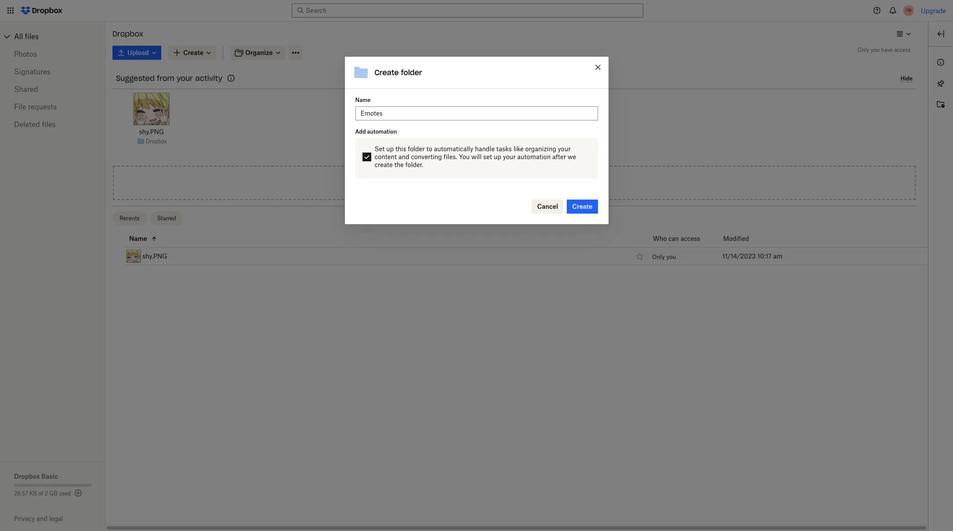 Task type: describe. For each thing, give the bounding box(es) containing it.
all files link
[[14, 29, 106, 44]]

folder inside set up this folder to automatically handle tasks like organizing your content and converting files. you will set up your automation after we create the folder.
[[408, 145, 425, 152]]

suggested from your activity
[[116, 74, 222, 83]]

create folder
[[375, 68, 422, 77]]

1 vertical spatial up
[[494, 153, 501, 160]]

tasks
[[497, 145, 512, 152]]

only you
[[652, 253, 676, 260]]

after
[[553, 153, 566, 160]]

1 horizontal spatial access
[[894, 47, 911, 53]]

1 horizontal spatial to
[[501, 179, 507, 186]]

shared link
[[14, 80, 91, 98]]

photos
[[14, 50, 37, 58]]

drop files here to upload, or click
[[457, 179, 554, 186]]

who can access
[[653, 235, 701, 242]]

10:17
[[758, 252, 772, 260]]

or
[[532, 179, 538, 186]]

set
[[484, 153, 492, 160]]

get more space image
[[73, 488, 83, 499]]

open pinned items image
[[936, 78, 947, 89]]

gb
[[49, 490, 58, 497]]

0 vertical spatial dropbox
[[113, 29, 143, 38]]

open activity image
[[936, 99, 947, 110]]

/shy.png image
[[126, 249, 141, 263]]

0 horizontal spatial up
[[386, 145, 394, 152]]

will
[[472, 153, 482, 160]]

deleted files link
[[14, 116, 91, 133]]

recents
[[120, 215, 140, 222]]

0 vertical spatial folder
[[401, 68, 422, 77]]

privacy
[[14, 515, 35, 522]]

shy.png inside name shy.png, modified 11/14/2023 10:17 am, element
[[142, 252, 167, 260]]

files.
[[444, 153, 457, 160]]

files for drop
[[473, 179, 485, 186]]

handle
[[475, 145, 495, 152]]

recents button
[[113, 211, 147, 226]]

basic
[[41, 473, 58, 480]]

upgrade link
[[921, 7, 947, 14]]

like
[[514, 145, 524, 152]]

open information panel image
[[936, 57, 947, 68]]

name shy.png, modified 11/14/2023 10:17 am, element
[[106, 248, 929, 265]]

0 vertical spatial automation
[[367, 128, 397, 135]]

to inside set up this folder to automatically handle tasks like organizing your content and converting files. you will set up your automation after we create the folder.
[[427, 145, 432, 152]]

all
[[14, 32, 23, 41]]

can
[[669, 235, 679, 242]]

files for deleted
[[42, 120, 56, 129]]

create for create folder
[[375, 68, 399, 77]]

Name text field
[[361, 108, 593, 118]]

1 vertical spatial and
[[37, 515, 47, 522]]

kb
[[29, 490, 37, 497]]

create for create
[[573, 203, 593, 210]]

you for only you
[[667, 253, 676, 260]]

upgrade
[[921, 7, 947, 14]]

create
[[375, 161, 393, 168]]

have
[[881, 47, 893, 53]]

and inside set up this folder to automatically handle tasks like organizing your content and converting files. you will set up your automation after we create the folder.
[[399, 153, 410, 160]]

dropbox basic
[[14, 473, 58, 480]]

0 vertical spatial shy.png link
[[139, 127, 164, 137]]

here
[[487, 179, 499, 186]]

am
[[774, 252, 783, 260]]

signatures
[[14, 67, 50, 76]]

click
[[539, 179, 553, 186]]

suggested
[[116, 74, 155, 83]]

photos link
[[14, 45, 91, 63]]

this
[[396, 145, 406, 152]]

dropbox for dropbox basic
[[14, 473, 40, 480]]



Task type: vqa. For each thing, say whether or not it's contained in the screenshot.
FREE
no



Task type: locate. For each thing, give the bounding box(es) containing it.
shy.png up dropbox link
[[139, 128, 164, 135]]

0 horizontal spatial automation
[[367, 128, 397, 135]]

shared
[[14, 85, 38, 94]]

cancel
[[537, 203, 558, 210]]

11/14/2023
[[723, 252, 756, 260]]

from
[[157, 74, 174, 83]]

1 vertical spatial name
[[129, 235, 147, 242]]

you
[[459, 153, 470, 160]]

1 vertical spatial to
[[501, 179, 507, 186]]

2 horizontal spatial your
[[558, 145, 571, 152]]

1 horizontal spatial automation
[[518, 153, 551, 160]]

used
[[59, 490, 71, 497]]

organizing
[[526, 145, 556, 152]]

files left the 'here'
[[473, 179, 485, 186]]

you down can
[[667, 253, 676, 260]]

automatically
[[434, 145, 474, 152]]

set up this folder to automatically handle tasks like organizing your content and converting files. you will set up your automation after we create the folder.
[[375, 145, 576, 168]]

1 vertical spatial create
[[573, 203, 593, 210]]

automation
[[367, 128, 397, 135], [518, 153, 551, 160]]

to
[[427, 145, 432, 152], [501, 179, 507, 186]]

0 horizontal spatial name
[[129, 235, 147, 242]]

only for only you have access
[[858, 47, 870, 53]]

access
[[894, 47, 911, 53], [681, 235, 701, 242]]

28.57
[[14, 490, 28, 497]]

privacy and legal
[[14, 515, 63, 522]]

legal
[[49, 515, 63, 522]]

up up content
[[386, 145, 394, 152]]

all files
[[14, 32, 39, 41]]

name inside button
[[129, 235, 147, 242]]

1 horizontal spatial files
[[42, 120, 56, 129]]

0 horizontal spatial and
[[37, 515, 47, 522]]

0 vertical spatial name
[[355, 97, 371, 103]]

modified button
[[724, 233, 772, 244]]

to right the 'here'
[[501, 179, 507, 186]]

to up converting
[[427, 145, 432, 152]]

shy.png link right /shy.png icon
[[142, 251, 167, 261]]

shy.png
[[139, 128, 164, 135], [142, 252, 167, 260]]

files down "file requests" link
[[42, 120, 56, 129]]

and down this
[[399, 153, 410, 160]]

name inside create folder dialog
[[355, 97, 371, 103]]

0 vertical spatial create
[[375, 68, 399, 77]]

you
[[871, 47, 880, 53], [667, 253, 676, 260]]

1 vertical spatial your
[[558, 145, 571, 152]]

1 vertical spatial you
[[667, 253, 676, 260]]

automation down organizing
[[518, 153, 551, 160]]

up
[[386, 145, 394, 152], [494, 153, 501, 160]]

folder.
[[406, 161, 423, 168]]

1 vertical spatial folder
[[408, 145, 425, 152]]

2 vertical spatial dropbox
[[14, 473, 40, 480]]

shy.png link up dropbox link
[[139, 127, 164, 137]]

only down who on the right of the page
[[652, 253, 665, 260]]

your
[[177, 74, 193, 83], [558, 145, 571, 152], [503, 153, 516, 160]]

the
[[395, 161, 404, 168]]

1 vertical spatial files
[[42, 120, 56, 129]]

only you button
[[652, 253, 676, 260]]

2 vertical spatial your
[[503, 153, 516, 160]]

0 horizontal spatial create
[[375, 68, 399, 77]]

your up after
[[558, 145, 571, 152]]

requests
[[28, 102, 57, 111]]

1 horizontal spatial and
[[399, 153, 410, 160]]

1 horizontal spatial up
[[494, 153, 501, 160]]

0 horizontal spatial files
[[25, 32, 39, 41]]

deleted
[[14, 120, 40, 129]]

0 vertical spatial to
[[427, 145, 432, 152]]

and
[[399, 153, 410, 160], [37, 515, 47, 522]]

only left have
[[858, 47, 870, 53]]

file requests link
[[14, 98, 91, 116]]

signatures link
[[14, 63, 91, 80]]

0 horizontal spatial you
[[667, 253, 676, 260]]

access right can
[[681, 235, 701, 242]]

2
[[45, 490, 48, 497]]

dropbox
[[113, 29, 143, 38], [146, 138, 167, 144], [14, 473, 40, 480]]

1 vertical spatial shy.png link
[[142, 251, 167, 261]]

up right set
[[494, 153, 501, 160]]

0 vertical spatial up
[[386, 145, 394, 152]]

2 vertical spatial files
[[473, 179, 485, 186]]

shy.png link
[[139, 127, 164, 137], [142, 251, 167, 261]]

1 horizontal spatial only
[[858, 47, 870, 53]]

dropbox for dropbox link
[[146, 138, 167, 144]]

0 vertical spatial and
[[399, 153, 410, 160]]

shy.png right /shy.png icon
[[142, 252, 167, 260]]

0 vertical spatial only
[[858, 47, 870, 53]]

of
[[38, 490, 43, 497]]

activity
[[195, 74, 222, 83]]

converting
[[411, 153, 442, 160]]

starred
[[157, 215, 176, 222]]

content
[[375, 153, 397, 160]]

table
[[106, 230, 929, 265]]

28.57 kb of 2 gb used
[[14, 490, 71, 497]]

2 horizontal spatial dropbox
[[146, 138, 167, 144]]

automation inside set up this folder to automatically handle tasks like organizing your content and converting files. you will set up your automation after we create the folder.
[[518, 153, 551, 160]]

0 horizontal spatial dropbox
[[14, 473, 40, 480]]

we
[[568, 153, 576, 160]]

you for only you have access
[[871, 47, 880, 53]]

1 vertical spatial automation
[[518, 153, 551, 160]]

1 horizontal spatial name
[[355, 97, 371, 103]]

create inside button
[[573, 203, 593, 210]]

1 horizontal spatial you
[[871, 47, 880, 53]]

0 horizontal spatial only
[[652, 253, 665, 260]]

0 horizontal spatial your
[[177, 74, 193, 83]]

name up /shy.png icon
[[129, 235, 147, 242]]

2 horizontal spatial files
[[473, 179, 485, 186]]

only inside name shy.png, modified 11/14/2023 10:17 am, element
[[652, 253, 665, 260]]

11/14/2023 10:17 am
[[723, 252, 783, 260]]

dropbox link
[[146, 137, 167, 146]]

privacy and legal link
[[14, 515, 106, 522]]

1 horizontal spatial your
[[503, 153, 516, 160]]

0 vertical spatial shy.png
[[139, 128, 164, 135]]

1 vertical spatial access
[[681, 235, 701, 242]]

drop
[[457, 179, 471, 186]]

dropbox logo - go to the homepage image
[[18, 4, 66, 18]]

0 vertical spatial access
[[894, 47, 911, 53]]

create button
[[567, 200, 598, 214]]

your down tasks
[[503, 153, 516, 160]]

global header element
[[0, 0, 954, 22]]

files for all
[[25, 32, 39, 41]]

file requests
[[14, 102, 57, 111]]

upload,
[[509, 179, 530, 186]]

name
[[355, 97, 371, 103], [129, 235, 147, 242]]

/shy.png image
[[133, 93, 170, 125]]

folder
[[401, 68, 422, 77], [408, 145, 425, 152]]

you left have
[[871, 47, 880, 53]]

only for only you
[[652, 253, 665, 260]]

modified
[[724, 235, 750, 242]]

0 vertical spatial your
[[177, 74, 193, 83]]

name up add on the left top
[[355, 97, 371, 103]]

files right all
[[25, 32, 39, 41]]

add automation
[[355, 128, 397, 135]]

deleted files
[[14, 120, 56, 129]]

file
[[14, 102, 26, 111]]

access right have
[[894, 47, 911, 53]]

1 horizontal spatial create
[[573, 203, 593, 210]]

0 vertical spatial files
[[25, 32, 39, 41]]

open details pane image
[[936, 29, 947, 39]]

table containing name
[[106, 230, 929, 265]]

create folder dialog
[[345, 57, 609, 224]]

0 vertical spatial you
[[871, 47, 880, 53]]

0 horizontal spatial to
[[427, 145, 432, 152]]

only you have access
[[858, 47, 911, 53]]

1 horizontal spatial dropbox
[[113, 29, 143, 38]]

who
[[653, 235, 667, 242]]

0 horizontal spatial access
[[681, 235, 701, 242]]

and left legal
[[37, 515, 47, 522]]

create
[[375, 68, 399, 77], [573, 203, 593, 210]]

add
[[355, 128, 366, 135]]

1 vertical spatial only
[[652, 253, 665, 260]]

set
[[375, 145, 385, 152]]

automation up set
[[367, 128, 397, 135]]

cancel button
[[532, 200, 564, 214]]

starred button
[[150, 211, 183, 226]]

only
[[858, 47, 870, 53], [652, 253, 665, 260]]

1 vertical spatial shy.png
[[142, 252, 167, 260]]

you inside name shy.png, modified 11/14/2023 10:17 am, element
[[667, 253, 676, 260]]

add to starred image
[[635, 251, 645, 261]]

files
[[25, 32, 39, 41], [42, 120, 56, 129], [473, 179, 485, 186]]

name button
[[129, 233, 632, 244]]

1 vertical spatial dropbox
[[146, 138, 167, 144]]

your right from
[[177, 74, 193, 83]]



